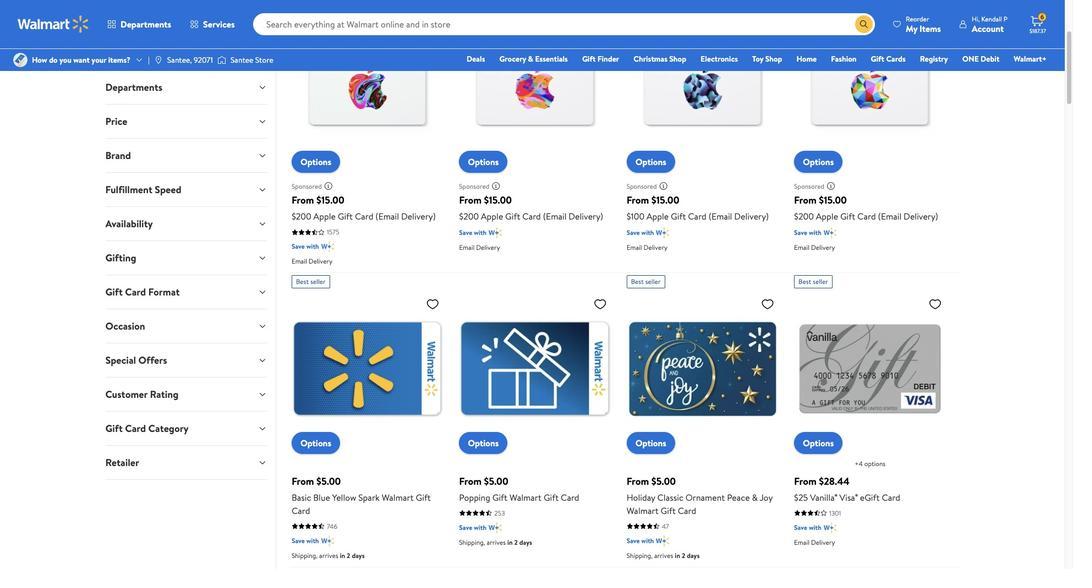 Task type: vqa. For each thing, say whether or not it's contained in the screenshot.
1st $200 from the right
yes



Task type: describe. For each thing, give the bounding box(es) containing it.
departments button
[[98, 11, 181, 37]]

arrives for from $5.00 popping gift walmart gift card
[[487, 538, 506, 547]]

price
[[105, 115, 127, 128]]

$5.00 for from $5.00 holiday classic ornament peace & joy walmart gift card
[[652, 475, 676, 488]]

home
[[797, 53, 817, 64]]

offers
[[139, 354, 167, 367]]

email for ad disclaimer and feedback icon for from $15.00 $200 apple gift card (email delivery)
[[795, 243, 810, 253]]

spark
[[359, 492, 380, 504]]

1 apple from the left
[[314, 211, 336, 223]]

registry link
[[916, 53, 954, 65]]

christmas
[[634, 53, 668, 64]]

deals
[[467, 53, 485, 64]]

hi,
[[973, 14, 981, 23]]

walmart image
[[18, 15, 89, 33]]

shipping, for from $5.00 holiday classic ornament peace & joy walmart gift card
[[627, 551, 653, 561]]

want
[[73, 55, 90, 66]]

grocery
[[500, 53, 527, 64]]

holiday classic ornament peace & joy walmart gift card image
[[627, 293, 779, 446]]

email delivery for ad disclaimer and feedback icon for from $15.00 $200 apple gift card (email delivery)
[[795, 243, 836, 253]]

fulfillment speed tab
[[97, 173, 276, 207]]

santee, 92071
[[167, 55, 213, 66]]

gift card category tab
[[97, 412, 276, 446]]

4 (email from the left
[[879, 211, 902, 223]]

basic blue yellow spark walmart gift card image
[[292, 293, 444, 446]]

special
[[105, 354, 136, 367]]

1 $200 from the left
[[292, 211, 312, 223]]

toy shop
[[753, 53, 783, 64]]

from $15.00 $100 apple gift card (email delivery)
[[627, 194, 770, 223]]

shipping, arrives in 2 days for from $5.00 holiday classic ornament peace & joy walmart gift card
[[627, 551, 700, 561]]

fashion link
[[827, 53, 862, 65]]

ornament
[[686, 492, 726, 504]]

christmas shop
[[634, 53, 687, 64]]

card inside the from $28.44 $25 vanilla® visa® egift card
[[883, 492, 901, 504]]

price tab
[[97, 105, 276, 138]]

+4
[[855, 459, 864, 469]]

options link for second ad disclaimer and feedback image from right $200 apple gift card (email delivery) "image"
[[292, 151, 340, 173]]

$187.37
[[1030, 27, 1047, 35]]

from $5.00 popping gift walmart gift card
[[459, 475, 580, 504]]

from inside from $15.00 $100 apple gift card (email delivery)
[[627, 194, 650, 207]]

services button
[[181, 11, 244, 37]]

gift cards link
[[867, 53, 911, 65]]

gift inside from $5.00 basic blue yellow spark walmart gift card
[[416, 492, 431, 504]]

classic
[[658, 492, 684, 504]]

2 (email from the left
[[543, 211, 567, 223]]

from $5.00 basic blue yellow spark walmart gift card
[[292, 475, 431, 517]]

sponsored for ad disclaimer and feedback icon for from $15.00 $200 apple gift card (email delivery)
[[795, 182, 825, 191]]

days for from $5.00 popping gift walmart gift card
[[520, 538, 533, 547]]

in for from $5.00 basic blue yellow spark walmart gift card
[[340, 551, 345, 561]]

customer
[[105, 388, 148, 402]]

ad disclaimer and feedback image for from $15.00 $200 apple gift card (email delivery)
[[827, 182, 836, 191]]

gifting
[[105, 251, 136, 265]]

price button
[[97, 105, 276, 138]]

days for from $5.00 holiday classic ornament peace & joy walmart gift card
[[687, 551, 700, 561]]

card inside from $5.00 basic blue yellow spark walmart gift card
[[292, 505, 310, 517]]

1 from $15.00 $200 apple gift card (email delivery) from the left
[[292, 194, 436, 223]]

card inside from $15.00 $100 apple gift card (email delivery)
[[689, 211, 707, 223]]

walmart inside from $5.00 holiday classic ornament peace & joy walmart gift card
[[627, 505, 659, 517]]

6
[[1041, 12, 1045, 22]]

4 delivery) from the left
[[904, 211, 939, 223]]

2 for from $5.00 popping gift walmart gift card
[[515, 538, 518, 547]]

santee
[[231, 55, 254, 66]]

shop for christmas shop
[[670, 53, 687, 64]]

gift finder
[[583, 53, 620, 64]]

christmas shop link
[[629, 53, 692, 65]]

do
[[49, 55, 58, 66]]

items
[[920, 22, 942, 34]]

best for from $5.00 basic blue yellow spark walmart gift card
[[296, 277, 309, 287]]

in for from $5.00 popping gift walmart gift card
[[508, 538, 513, 547]]

Walmart Site-Wide search field
[[253, 13, 876, 35]]

brand button
[[97, 139, 276, 172]]

email delivery for ad disclaimer and feedback icon related to from $15.00 $100 apple gift card (email delivery)
[[627, 243, 668, 253]]

card inside dropdown button
[[125, 285, 146, 299]]

occasion
[[105, 319, 145, 333]]

746
[[327, 522, 338, 531]]

seller for from $28.44 $25 vanilla® visa® egift card
[[814, 277, 829, 287]]

departments tab
[[97, 70, 276, 104]]

fashion
[[832, 53, 857, 64]]

email for first ad disclaimer and feedback image from the right
[[459, 243, 475, 253]]

one debit
[[963, 53, 1000, 64]]

gift card category
[[105, 422, 189, 436]]

+4 options
[[855, 459, 886, 469]]

my
[[907, 22, 918, 34]]

account
[[973, 22, 1005, 34]]

how do you want your items?
[[32, 55, 131, 66]]

basic
[[292, 492, 311, 504]]

electronics
[[701, 53, 739, 64]]

gifting button
[[97, 241, 276, 275]]

delivery for ad disclaimer and feedback icon for from $15.00 $200 apple gift card (email delivery)
[[812, 243, 836, 253]]

2 add to favorites list, $200 apple gift card (email delivery) image from the left
[[929, 17, 943, 30]]

2 apple from the left
[[481, 211, 504, 223]]

rating
[[150, 388, 179, 402]]

best seller for from $28.44 $25 vanilla® visa® egift card
[[799, 277, 829, 287]]

gift inside from $15.00 $100 apple gift card (email delivery)
[[671, 211, 687, 223]]

category
[[148, 422, 189, 436]]

one
[[963, 53, 980, 64]]

add to favorites list, holiday classic ornament peace & joy walmart gift card image
[[762, 298, 775, 311]]

deals link
[[462, 53, 490, 65]]

card inside from $5.00 holiday classic ornament peace & joy walmart gift card
[[678, 505, 697, 517]]

grocery & essentials link
[[495, 53, 573, 65]]

visa®
[[840, 492, 859, 504]]

2 for from $5.00 basic blue yellow spark walmart gift card
[[347, 551, 351, 561]]

best seller for from $5.00 holiday classic ornament peace & joy walmart gift card
[[632, 277, 661, 287]]

items?
[[108, 55, 131, 66]]

card inside "from $5.00 popping gift walmart gift card"
[[561, 492, 580, 504]]

shop for toy shop
[[766, 53, 783, 64]]

$25
[[795, 492, 809, 504]]

from $5.00 holiday classic ornament peace & joy walmart gift card
[[627, 475, 773, 517]]

walmart inside from $5.00 basic blue yellow spark walmart gift card
[[382, 492, 414, 504]]

reorder my items
[[907, 14, 942, 34]]

 image for santee store
[[218, 55, 226, 66]]

1575
[[327, 228, 340, 237]]

gift card category button
[[97, 412, 276, 446]]

gift inside from $5.00 holiday classic ornament peace & joy walmart gift card
[[661, 505, 676, 517]]

gift card format tab
[[97, 275, 276, 309]]

$200 for first ad disclaimer and feedback image from the right
[[459, 211, 479, 223]]

peace
[[728, 492, 750, 504]]

$200 apple gift card (email delivery) image for ad disclaimer and feedback icon for from $15.00 $200 apple gift card (email delivery)
[[795, 12, 947, 164]]

walmart+ link
[[1010, 53, 1053, 65]]

 image for santee, 92071
[[154, 56, 163, 64]]

(email inside from $15.00 $100 apple gift card (email delivery)
[[709, 211, 733, 223]]



Task type: locate. For each thing, give the bounding box(es) containing it.
customer rating tab
[[97, 378, 276, 411]]

options
[[865, 459, 886, 469]]

best seller
[[296, 277, 326, 287], [632, 277, 661, 287], [799, 277, 829, 287]]

2 best seller from the left
[[632, 277, 661, 287]]

finder
[[598, 53, 620, 64]]

best seller for from $5.00 basic blue yellow spark walmart gift card
[[296, 277, 326, 287]]

1 horizontal spatial ad disclaimer and feedback image
[[827, 182, 836, 191]]

walmart plus image
[[657, 228, 670, 239], [824, 228, 837, 239], [489, 523, 502, 534], [824, 523, 837, 534]]

$5.00 inside "from $5.00 popping gift walmart gift card"
[[484, 475, 509, 488]]

add to favorites list, popping gift walmart gift card image
[[594, 298, 607, 311]]

1 horizontal spatial shop
[[766, 53, 783, 64]]

from inside from $5.00 basic blue yellow spark walmart gift card
[[292, 475, 314, 488]]

in
[[508, 538, 513, 547], [340, 551, 345, 561], [675, 551, 681, 561]]

brand
[[105, 149, 131, 162]]

from $15.00 $200 apple gift card (email delivery)
[[292, 194, 436, 223], [459, 194, 604, 223], [795, 194, 939, 223]]

1 $200 apple gift card (email delivery) image from the left
[[292, 12, 444, 164]]

1 delivery) from the left
[[401, 211, 436, 223]]

2 from $15.00 $200 apple gift card (email delivery) from the left
[[459, 194, 604, 223]]

departments inside departments popup button
[[121, 18, 171, 30]]

special offers button
[[97, 344, 276, 377]]

1 shop from the left
[[670, 53, 687, 64]]

gift
[[583, 53, 596, 64], [872, 53, 885, 64], [338, 211, 353, 223], [506, 211, 521, 223], [671, 211, 687, 223], [841, 211, 856, 223], [105, 285, 123, 299], [105, 422, 123, 436], [416, 492, 431, 504], [493, 492, 508, 504], [544, 492, 559, 504], [661, 505, 676, 517]]

options link for basic blue yellow spark walmart gift card 'image'
[[292, 432, 340, 454]]

$5.00 up popping
[[484, 475, 509, 488]]

2 horizontal spatial 2
[[682, 551, 686, 561]]

0 vertical spatial departments
[[121, 18, 171, 30]]

ad disclaimer and feedback image for from $15.00 $100 apple gift card (email delivery)
[[660, 182, 668, 191]]

1 $15.00 from the left
[[317, 194, 345, 207]]

0 horizontal spatial from $15.00 $200 apple gift card (email delivery)
[[292, 194, 436, 223]]

hi, kendall p account
[[973, 14, 1008, 34]]

3 $5.00 from the left
[[652, 475, 676, 488]]

sponsored for second ad disclaimer and feedback image from right
[[292, 182, 322, 191]]

1 best seller from the left
[[296, 277, 326, 287]]

2 horizontal spatial $200 apple gift card (email delivery) image
[[795, 12, 947, 164]]

cards
[[887, 53, 906, 64]]

& right grocery
[[528, 53, 534, 64]]

1 seller from the left
[[311, 277, 326, 287]]

4 apple from the left
[[817, 211, 839, 223]]

2 horizontal spatial shipping,
[[627, 551, 653, 561]]

gift inside "dropdown button"
[[105, 422, 123, 436]]

gift inside dropdown button
[[105, 285, 123, 299]]

best
[[296, 277, 309, 287], [632, 277, 644, 287], [799, 277, 812, 287]]

days
[[520, 538, 533, 547], [352, 551, 365, 561], [687, 551, 700, 561]]

1 horizontal spatial walmart
[[510, 492, 542, 504]]

departments button
[[97, 70, 276, 104]]

3 apple from the left
[[647, 211, 669, 223]]

shipping, arrives in 2 days for from $5.00 popping gift walmart gift card
[[459, 538, 533, 547]]

1 horizontal spatial $200
[[459, 211, 479, 223]]

 image
[[218, 55, 226, 66], [154, 56, 163, 64]]

2 horizontal spatial best
[[799, 277, 812, 287]]

2 $5.00 from the left
[[484, 475, 509, 488]]

1 horizontal spatial $5.00
[[484, 475, 509, 488]]

shipping,
[[459, 538, 486, 547], [292, 551, 318, 561], [627, 551, 653, 561]]

3 sponsored from the left
[[627, 182, 657, 191]]

3 (email from the left
[[709, 211, 733, 223]]

availability
[[105, 217, 153, 231]]

reorder
[[907, 14, 930, 23]]

arrives for from $5.00 holiday classic ornament peace & joy walmart gift card
[[655, 551, 674, 561]]

92071
[[194, 55, 213, 66]]

walmart plus image
[[489, 228, 502, 239], [321, 242, 334, 253], [321, 536, 334, 547], [657, 536, 670, 547]]

options link for $25 vanilla® visa® egift card image
[[795, 432, 843, 454]]

departments inside departments dropdown button
[[105, 80, 163, 94]]

0 horizontal spatial in
[[340, 551, 345, 561]]

3 seller from the left
[[814, 277, 829, 287]]

$5.00 up classic
[[652, 475, 676, 488]]

1 horizontal spatial in
[[508, 538, 513, 547]]

2 horizontal spatial best seller
[[799, 277, 829, 287]]

1 horizontal spatial from $15.00 $200 apple gift card (email delivery)
[[459, 194, 604, 223]]

3 from $15.00 $200 apple gift card (email delivery) from the left
[[795, 194, 939, 223]]

delivery) inside from $15.00 $100 apple gift card (email delivery)
[[735, 211, 770, 223]]

walmart plus image for from $5.00 holiday classic ornament peace & joy walmart gift card
[[657, 536, 670, 547]]

2 ad disclaimer and feedback image from the left
[[827, 182, 836, 191]]

0 horizontal spatial add to favorites list, $200 apple gift card (email delivery) image
[[426, 17, 440, 30]]

walmart plus image for from $5.00 basic blue yellow spark walmart gift card
[[321, 536, 334, 547]]

seller for from $5.00 basic blue yellow spark walmart gift card
[[311, 277, 326, 287]]

$5.00 for from $5.00 basic blue yellow spark walmart gift card
[[317, 475, 341, 488]]

0 horizontal spatial best
[[296, 277, 309, 287]]

4 sponsored from the left
[[795, 182, 825, 191]]

$200 apple gift card (email delivery) image for second ad disclaimer and feedback image from right
[[292, 12, 444, 164]]

0 horizontal spatial shipping, arrives in 2 days
[[292, 551, 365, 561]]

0 horizontal spatial $200 apple gift card (email delivery) image
[[292, 12, 444, 164]]

p
[[1005, 14, 1008, 23]]

availability button
[[97, 207, 276, 241]]

special offers tab
[[97, 344, 276, 377]]

2 horizontal spatial walmart
[[627, 505, 659, 517]]

$5.00 for from $5.00 popping gift walmart gift card
[[484, 475, 509, 488]]

$5.00 up blue
[[317, 475, 341, 488]]

gift card format
[[105, 285, 180, 299]]

occasion button
[[97, 310, 276, 343]]

$15.00
[[317, 194, 345, 207], [484, 194, 512, 207], [652, 194, 680, 207], [820, 194, 848, 207]]

search icon image
[[860, 20, 869, 29]]

3 best seller from the left
[[799, 277, 829, 287]]

ad disclaimer and feedback image
[[660, 182, 668, 191], [827, 182, 836, 191]]

walmart right popping
[[510, 492, 542, 504]]

3 $15.00 from the left
[[652, 194, 680, 207]]

$200
[[292, 211, 312, 223], [459, 211, 479, 223], [795, 211, 815, 223]]

0 horizontal spatial ad disclaimer and feedback image
[[324, 182, 333, 191]]

options link for $200 apple gift card (email delivery) "image" for ad disclaimer and feedback icon for from $15.00 $200 apple gift card (email delivery)
[[795, 151, 843, 173]]

0 horizontal spatial ad disclaimer and feedback image
[[660, 182, 668, 191]]

0 horizontal spatial 2
[[347, 551, 351, 561]]

shipping, arrives in 2 days down 253 at the bottom of the page
[[459, 538, 533, 547]]

from inside the from $28.44 $25 vanilla® visa® egift card
[[795, 475, 817, 488]]

add to favorites list, basic blue yellow spark walmart gift card image
[[426, 298, 440, 311]]

departments up |
[[121, 18, 171, 30]]

best for from $5.00 holiday classic ornament peace & joy walmart gift card
[[632, 277, 644, 287]]

email delivery
[[459, 243, 500, 253], [627, 243, 668, 253], [795, 243, 836, 253], [292, 257, 333, 266], [795, 538, 836, 547]]

gifting tab
[[97, 241, 276, 275]]

joy
[[760, 492, 773, 504]]

holiday
[[627, 492, 656, 504]]

toy shop link
[[748, 53, 788, 65]]

4 $15.00 from the left
[[820, 194, 848, 207]]

arrives down 47
[[655, 551, 674, 561]]

your
[[92, 55, 106, 66]]

2 horizontal spatial arrives
[[655, 551, 674, 561]]

options link for "holiday classic ornament peace & joy walmart gift card" image
[[627, 432, 676, 454]]

departments down items?
[[105, 80, 163, 94]]

gift card format button
[[97, 275, 276, 309]]

1 horizontal spatial arrives
[[487, 538, 506, 547]]

1 vertical spatial departments
[[105, 80, 163, 94]]

0 horizontal spatial arrives
[[319, 551, 339, 561]]

seller
[[311, 277, 326, 287], [646, 277, 661, 287], [814, 277, 829, 287]]

with
[[474, 228, 487, 238], [642, 228, 655, 238], [810, 228, 822, 238], [307, 242, 319, 251], [474, 523, 487, 533], [810, 523, 822, 533], [307, 536, 319, 546], [642, 536, 655, 546]]

Search search field
[[253, 13, 876, 35]]

0 vertical spatial &
[[528, 53, 534, 64]]

2 $15.00 from the left
[[484, 194, 512, 207]]

1 (email from the left
[[376, 211, 399, 223]]

2 horizontal spatial seller
[[814, 277, 829, 287]]

(email
[[376, 211, 399, 223], [543, 211, 567, 223], [709, 211, 733, 223], [879, 211, 902, 223]]

1 horizontal spatial &
[[753, 492, 758, 504]]

popping
[[459, 492, 491, 504]]

1 horizontal spatial best
[[632, 277, 644, 287]]

walmart right spark
[[382, 492, 414, 504]]

shipping, arrives in 2 days
[[459, 538, 533, 547], [292, 551, 365, 561], [627, 551, 700, 561]]

& inside from $5.00 holiday classic ornament peace & joy walmart gift card
[[753, 492, 758, 504]]

0 horizontal spatial shop
[[670, 53, 687, 64]]

shipping, for from $5.00 popping gift walmart gift card
[[459, 538, 486, 547]]

registry
[[921, 53, 949, 64]]

shop inside christmas shop 'link'
[[670, 53, 687, 64]]

2 shop from the left
[[766, 53, 783, 64]]

retailer tab
[[97, 446, 276, 480]]

0 horizontal spatial $200
[[292, 211, 312, 223]]

shipping, for from $5.00 basic blue yellow spark walmart gift card
[[292, 551, 318, 561]]

2 delivery) from the left
[[569, 211, 604, 223]]

electronics link
[[696, 53, 744, 65]]

you
[[60, 55, 72, 66]]

3 delivery) from the left
[[735, 211, 770, 223]]

retailer
[[105, 456, 139, 470]]

1 ad disclaimer and feedback image from the left
[[324, 182, 333, 191]]

2 horizontal spatial days
[[687, 551, 700, 561]]

0 horizontal spatial days
[[352, 551, 365, 561]]

2 $200 apple gift card (email delivery) image from the left
[[459, 12, 612, 164]]

email
[[459, 243, 475, 253], [627, 243, 643, 253], [795, 243, 810, 253], [292, 257, 307, 266], [795, 538, 810, 547]]

3 best from the left
[[799, 277, 812, 287]]

1 horizontal spatial add to favorites list, $200 apple gift card (email delivery) image
[[929, 17, 943, 30]]

speed
[[155, 183, 182, 197]]

1 best from the left
[[296, 277, 309, 287]]

delivery for ad disclaimer and feedback icon related to from $15.00 $100 apple gift card (email delivery)
[[644, 243, 668, 253]]

toy
[[753, 53, 764, 64]]

1 sponsored from the left
[[292, 182, 322, 191]]

$5.00 inside from $5.00 basic blue yellow spark walmart gift card
[[317, 475, 341, 488]]

 image right |
[[154, 56, 163, 64]]

one debit link
[[958, 53, 1005, 65]]

2 horizontal spatial in
[[675, 551, 681, 561]]

2 best from the left
[[632, 277, 644, 287]]

availability tab
[[97, 207, 276, 241]]

0 horizontal spatial shipping,
[[292, 551, 318, 561]]

2 horizontal spatial $5.00
[[652, 475, 676, 488]]

seller for from $5.00 holiday classic ornament peace & joy walmart gift card
[[646, 277, 661, 287]]

egift
[[861, 492, 880, 504]]

 image
[[13, 53, 28, 67]]

1 horizontal spatial  image
[[218, 55, 226, 66]]

1 $5.00 from the left
[[317, 475, 341, 488]]

2 for from $5.00 holiday classic ornament peace & joy walmart gift card
[[682, 551, 686, 561]]

gift cards
[[872, 53, 906, 64]]

0 horizontal spatial $5.00
[[317, 475, 341, 488]]

grocery & essentials
[[500, 53, 568, 64]]

2 $200 from the left
[[459, 211, 479, 223]]

santee,
[[167, 55, 192, 66]]

6 $187.37
[[1030, 12, 1047, 35]]

arrives down 746
[[319, 551, 339, 561]]

from $15.00 $200 apple gift card (email delivery) for first ad disclaimer and feedback image from the right
[[459, 194, 604, 223]]

yellow
[[332, 492, 357, 504]]

sponsored for first ad disclaimer and feedback image from the right
[[459, 182, 490, 191]]

from inside from $5.00 holiday classic ornament peace & joy walmart gift card
[[627, 475, 650, 488]]

2 horizontal spatial from $15.00 $200 apple gift card (email delivery)
[[795, 194, 939, 223]]

253
[[495, 509, 505, 518]]

1 ad disclaimer and feedback image from the left
[[660, 182, 668, 191]]

kendall
[[982, 14, 1003, 23]]

essentials
[[536, 53, 568, 64]]

apple inside from $15.00 $100 apple gift card (email delivery)
[[647, 211, 669, 223]]

add to favorites list, $200 apple gift card (email delivery) image
[[426, 17, 440, 30], [929, 17, 943, 30]]

save
[[459, 228, 473, 238], [627, 228, 640, 238], [795, 228, 808, 238], [292, 242, 305, 251], [459, 523, 473, 533], [795, 523, 808, 533], [292, 536, 305, 546], [627, 536, 640, 546]]

departments
[[121, 18, 171, 30], [105, 80, 163, 94]]

3 $200 apple gift card (email delivery) image from the left
[[795, 12, 947, 164]]

shop
[[670, 53, 687, 64], [766, 53, 783, 64]]

best for from $28.44 $25 vanilla® visa® egift card
[[799, 277, 812, 287]]

days for from $5.00 basic blue yellow spark walmart gift card
[[352, 551, 365, 561]]

1 horizontal spatial seller
[[646, 277, 661, 287]]

brand tab
[[97, 139, 276, 172]]

fulfillment speed button
[[97, 173, 276, 207]]

walmart+
[[1015, 53, 1048, 64]]

occasion tab
[[97, 310, 276, 343]]

1 horizontal spatial shipping,
[[459, 538, 486, 547]]

debit
[[982, 53, 1000, 64]]

store
[[255, 55, 274, 66]]

2 ad disclaimer and feedback image from the left
[[492, 182, 501, 191]]

 image right 92071
[[218, 55, 226, 66]]

santee store
[[231, 55, 274, 66]]

1 horizontal spatial days
[[520, 538, 533, 547]]

email delivery for first ad disclaimer and feedback image from the right
[[459, 243, 500, 253]]

2 seller from the left
[[646, 277, 661, 287]]

$100 apple gift card (email delivery) image
[[627, 12, 779, 164]]

$15.00 inside from $15.00 $100 apple gift card (email delivery)
[[652, 194, 680, 207]]

$28.44
[[820, 475, 850, 488]]

0 horizontal spatial seller
[[311, 277, 326, 287]]

arrives down 253 at the bottom of the page
[[487, 538, 506, 547]]

shop right toy
[[766, 53, 783, 64]]

add to favorites list, $25 vanilla® visa® egift card image
[[929, 298, 943, 311]]

2 sponsored from the left
[[459, 182, 490, 191]]

shipping, arrives in 2 days for from $5.00 basic blue yellow spark walmart gift card
[[292, 551, 365, 561]]

delivery for first ad disclaimer and feedback image from the right
[[477, 243, 500, 253]]

options link for popping gift walmart gift card image
[[459, 432, 508, 454]]

0 horizontal spatial walmart
[[382, 492, 414, 504]]

0 horizontal spatial  image
[[154, 56, 163, 64]]

sponsored for ad disclaimer and feedback icon related to from $15.00 $100 apple gift card (email delivery)
[[627, 182, 657, 191]]

customer rating button
[[97, 378, 276, 411]]

1 horizontal spatial best seller
[[632, 277, 661, 287]]

format
[[148, 285, 180, 299]]

$5.00 inside from $5.00 holiday classic ornament peace & joy walmart gift card
[[652, 475, 676, 488]]

1 vertical spatial &
[[753, 492, 758, 504]]

2 horizontal spatial $200
[[795, 211, 815, 223]]

popping gift walmart gift card image
[[459, 293, 612, 446]]

1 horizontal spatial $200 apple gift card (email delivery) image
[[459, 12, 612, 164]]

shop inside toy shop link
[[766, 53, 783, 64]]

special offers
[[105, 354, 167, 367]]

shipping, arrives in 2 days down 47
[[627, 551, 700, 561]]

0 horizontal spatial &
[[528, 53, 534, 64]]

$200 for ad disclaimer and feedback icon for from $15.00 $200 apple gift card (email delivery)
[[795, 211, 815, 223]]

47
[[662, 522, 670, 531]]

options link
[[292, 151, 340, 173], [459, 151, 508, 173], [627, 151, 676, 173], [795, 151, 843, 173], [292, 432, 340, 454], [459, 432, 508, 454], [627, 432, 676, 454], [795, 432, 843, 454]]

$25 vanilla® visa® egift card image
[[795, 293, 947, 446]]

1 add to favorites list, $200 apple gift card (email delivery) image from the left
[[426, 17, 440, 30]]

card inside "dropdown button"
[[125, 422, 146, 436]]

email for ad disclaimer and feedback icon related to from $15.00 $100 apple gift card (email delivery)
[[627, 243, 643, 253]]

1 horizontal spatial shipping, arrives in 2 days
[[459, 538, 533, 547]]

apple
[[314, 211, 336, 223], [481, 211, 504, 223], [647, 211, 669, 223], [817, 211, 839, 223]]

from $28.44 $25 vanilla® visa® egift card
[[795, 475, 901, 504]]

walmart
[[382, 492, 414, 504], [510, 492, 542, 504], [627, 505, 659, 517]]

arrives for from $5.00 basic blue yellow spark walmart gift card
[[319, 551, 339, 561]]

3 $200 from the left
[[795, 211, 815, 223]]

walmart inside "from $5.00 popping gift walmart gift card"
[[510, 492, 542, 504]]

shipping, arrives in 2 days down 746
[[292, 551, 365, 561]]

2 horizontal spatial shipping, arrives in 2 days
[[627, 551, 700, 561]]

walmart down holiday
[[627, 505, 659, 517]]

$200 apple gift card (email delivery) image
[[292, 12, 444, 164], [459, 12, 612, 164], [795, 12, 947, 164]]

shop right "christmas"
[[670, 53, 687, 64]]

ad disclaimer and feedback image
[[324, 182, 333, 191], [492, 182, 501, 191]]

0 horizontal spatial best seller
[[296, 277, 326, 287]]

walmart plus image for from $15.00 $200 apple gift card (email delivery)
[[321, 242, 334, 253]]

fulfillment speed
[[105, 183, 182, 197]]

blue
[[314, 492, 330, 504]]

from $15.00 $200 apple gift card (email delivery) for ad disclaimer and feedback icon for from $15.00 $200 apple gift card (email delivery)
[[795, 194, 939, 223]]

from inside "from $5.00 popping gift walmart gift card"
[[459, 475, 482, 488]]

1 horizontal spatial 2
[[515, 538, 518, 547]]

$100
[[627, 211, 645, 223]]

& left joy
[[753, 492, 758, 504]]

|
[[148, 55, 150, 66]]

in for from $5.00 holiday classic ornament peace & joy walmart gift card
[[675, 551, 681, 561]]

how
[[32, 55, 47, 66]]

2
[[515, 538, 518, 547], [347, 551, 351, 561], [682, 551, 686, 561]]

fulfillment
[[105, 183, 153, 197]]

1 horizontal spatial ad disclaimer and feedback image
[[492, 182, 501, 191]]



